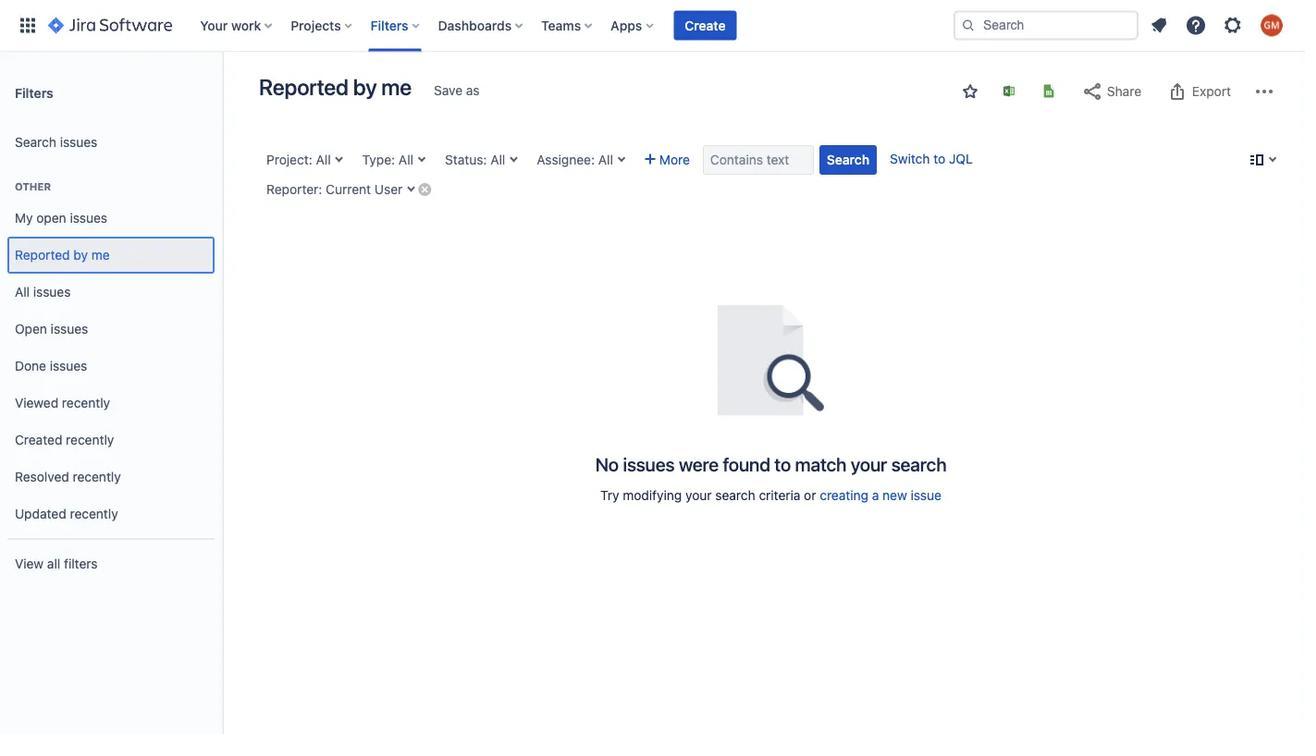 Task type: locate. For each thing, give the bounding box(es) containing it.
recently inside viewed recently link
[[62, 396, 110, 411]]

reported by me down the 'my open issues' at left top
[[15, 248, 110, 263]]

recently for viewed recently
[[62, 396, 110, 411]]

0 horizontal spatial reported
[[15, 248, 70, 263]]

0 vertical spatial me
[[382, 74, 412, 100]]

1 vertical spatial reported by me
[[15, 248, 110, 263]]

by down the 'my open issues' at left top
[[73, 248, 88, 263]]

more button
[[638, 145, 698, 175]]

0 vertical spatial search
[[15, 135, 56, 150]]

0 horizontal spatial search
[[716, 488, 756, 503]]

a
[[873, 488, 880, 503]]

to left jql
[[934, 151, 946, 167]]

all right the type:
[[399, 152, 414, 168]]

recently inside resolved recently link
[[73, 470, 121, 485]]

no issues were found to match your search
[[596, 453, 947, 475]]

1 horizontal spatial to
[[934, 151, 946, 167]]

reported down projects
[[259, 74, 349, 100]]

recently
[[62, 396, 110, 411], [66, 433, 114, 448], [73, 470, 121, 485], [70, 507, 118, 522]]

recently inside created recently link
[[66, 433, 114, 448]]

more
[[660, 152, 690, 168]]

dashboards button
[[433, 11, 530, 40]]

1 vertical spatial search
[[827, 152, 870, 168]]

open issues link
[[7, 311, 215, 348]]

status:
[[445, 152, 487, 168]]

1 horizontal spatial search
[[827, 152, 870, 168]]

recently down created recently link
[[73, 470, 121, 485]]

issues
[[60, 135, 97, 150], [70, 211, 107, 226], [33, 285, 71, 300], [51, 322, 88, 337], [50, 359, 87, 374], [623, 453, 675, 475]]

1 vertical spatial by
[[73, 248, 88, 263]]

1 horizontal spatial reported
[[259, 74, 349, 100]]

0 vertical spatial filters
[[371, 18, 409, 33]]

0 horizontal spatial reported by me
[[15, 248, 110, 263]]

1 vertical spatial to
[[775, 453, 791, 475]]

issues for done issues
[[50, 359, 87, 374]]

your profile and settings image
[[1261, 14, 1284, 37]]

search inside button
[[827, 152, 870, 168]]

search issues link
[[7, 124, 215, 161]]

reported by me
[[259, 74, 412, 100], [15, 248, 110, 263]]

my
[[15, 211, 33, 226]]

recently up 'created recently'
[[62, 396, 110, 411]]

jira software image
[[48, 14, 172, 37], [48, 14, 172, 37]]

projects
[[291, 18, 341, 33]]

0 horizontal spatial filters
[[15, 85, 53, 100]]

were
[[679, 453, 719, 475]]

all right "assignee:"
[[599, 152, 614, 168]]

recently inside updated recently link
[[70, 507, 118, 522]]

search up other
[[15, 135, 56, 150]]

new
[[883, 488, 908, 503]]

teams
[[542, 18, 581, 33]]

user
[[375, 182, 403, 197]]

1 horizontal spatial your
[[851, 453, 888, 475]]

search up issue
[[892, 453, 947, 475]]

0 horizontal spatial search
[[15, 135, 56, 150]]

1 vertical spatial reported
[[15, 248, 70, 263]]

issue
[[911, 488, 942, 503]]

me
[[382, 74, 412, 100], [91, 248, 110, 263]]

to
[[934, 151, 946, 167], [775, 453, 791, 475]]

open in google sheets image
[[1042, 84, 1057, 99]]

1 horizontal spatial search
[[892, 453, 947, 475]]

type: all
[[362, 152, 414, 168]]

switch to jql
[[890, 151, 973, 167]]

0 vertical spatial by
[[353, 74, 377, 100]]

me down my open issues link
[[91, 248, 110, 263]]

0 vertical spatial reported
[[259, 74, 349, 100]]

by
[[353, 74, 377, 100], [73, 248, 88, 263]]

resolved
[[15, 470, 69, 485]]

search down found
[[716, 488, 756, 503]]

filters
[[371, 18, 409, 33], [15, 85, 53, 100]]

teams button
[[536, 11, 600, 40]]

search
[[15, 135, 56, 150], [827, 152, 870, 168]]

reported by me inside the reported by me link
[[15, 248, 110, 263]]

0 vertical spatial reported by me
[[259, 74, 412, 100]]

to up 'criteria'
[[775, 453, 791, 475]]

viewed recently
[[15, 396, 110, 411]]

create
[[685, 18, 726, 33]]

0 vertical spatial search
[[892, 453, 947, 475]]

0 horizontal spatial your
[[686, 488, 712, 503]]

search
[[892, 453, 947, 475], [716, 488, 756, 503]]

open
[[36, 211, 66, 226]]

done
[[15, 359, 46, 374]]

switch to jql link
[[890, 151, 973, 167]]

or
[[804, 488, 817, 503]]

criteria
[[759, 488, 801, 503]]

current
[[326, 182, 371, 197]]

reported up 'all issues'
[[15, 248, 70, 263]]

recently for resolved recently
[[73, 470, 121, 485]]

all issues link
[[7, 274, 215, 311]]

all
[[316, 152, 331, 168], [399, 152, 414, 168], [491, 152, 506, 168], [599, 152, 614, 168], [15, 285, 30, 300]]

filters up search issues
[[15, 85, 53, 100]]

as
[[466, 83, 480, 98]]

save
[[434, 83, 463, 98]]

your down were
[[686, 488, 712, 503]]

all up reporter: current user
[[316, 152, 331, 168]]

view all filters link
[[7, 546, 215, 583]]

0 horizontal spatial to
[[775, 453, 791, 475]]

1 horizontal spatial me
[[382, 74, 412, 100]]

all up open
[[15, 285, 30, 300]]

0 vertical spatial your
[[851, 453, 888, 475]]

dashboards
[[438, 18, 512, 33]]

type:
[[362, 152, 395, 168]]

Search field
[[954, 11, 1139, 40]]

1 horizontal spatial reported by me
[[259, 74, 412, 100]]

reported by me down the projects dropdown button
[[259, 74, 412, 100]]

status: all
[[445, 152, 506, 168]]

recently down resolved recently link
[[70, 507, 118, 522]]

your
[[851, 453, 888, 475], [686, 488, 712, 503]]

notifications image
[[1149, 14, 1171, 37]]

by down filters dropdown button
[[353, 74, 377, 100]]

1 vertical spatial me
[[91, 248, 110, 263]]

project: all
[[267, 152, 331, 168]]

assignee: all
[[537, 152, 614, 168]]

settings image
[[1223, 14, 1245, 37]]

me left save
[[382, 74, 412, 100]]

search left switch
[[827, 152, 870, 168]]

banner containing your work
[[0, 0, 1306, 52]]

view
[[15, 557, 44, 572]]

0 horizontal spatial me
[[91, 248, 110, 263]]

filters inside dropdown button
[[371, 18, 409, 33]]

save as
[[434, 83, 480, 98]]

save as button
[[425, 76, 489, 106]]

reported
[[259, 74, 349, 100], [15, 248, 70, 263]]

search issues
[[15, 135, 97, 150]]

Search issues using keywords text field
[[703, 145, 814, 175]]

all issues
[[15, 285, 71, 300]]

search button
[[820, 145, 877, 175]]

all right status:
[[491, 152, 506, 168]]

remove criteria image
[[418, 182, 432, 197]]

by inside "other" group
[[73, 248, 88, 263]]

creating
[[820, 488, 869, 503]]

1 horizontal spatial filters
[[371, 18, 409, 33]]

banner
[[0, 0, 1306, 52]]

export button
[[1158, 77, 1241, 106]]

work
[[231, 18, 261, 33]]

project:
[[267, 152, 313, 168]]

your up a
[[851, 453, 888, 475]]

issues for search issues
[[60, 135, 97, 150]]

0 horizontal spatial by
[[73, 248, 88, 263]]

filters right the projects dropdown button
[[371, 18, 409, 33]]

recently down viewed recently link
[[66, 433, 114, 448]]

search for search issues
[[15, 135, 56, 150]]

reporter:
[[267, 182, 322, 197]]

my open issues
[[15, 211, 107, 226]]



Task type: describe. For each thing, give the bounding box(es) containing it.
export
[[1193, 84, 1232, 99]]

no
[[596, 453, 619, 475]]

all for assignee: all
[[599, 152, 614, 168]]

done issues link
[[7, 348, 215, 385]]

your work
[[200, 18, 261, 33]]

other
[[15, 181, 51, 193]]

reporter: current user
[[267, 182, 403, 197]]

small image
[[963, 84, 978, 99]]

sidebar navigation image
[[202, 74, 242, 111]]

resolved recently link
[[7, 459, 215, 496]]

1 vertical spatial your
[[686, 488, 712, 503]]

issues for open issues
[[51, 322, 88, 337]]

all inside "other" group
[[15, 285, 30, 300]]

done issues
[[15, 359, 87, 374]]

match
[[795, 453, 847, 475]]

reported by me link
[[7, 237, 215, 274]]

apps button
[[605, 11, 661, 40]]

my open issues link
[[7, 200, 215, 237]]

updated recently link
[[7, 496, 215, 533]]

create button
[[674, 11, 737, 40]]

viewed
[[15, 396, 58, 411]]

1 vertical spatial search
[[716, 488, 756, 503]]

1 horizontal spatial by
[[353, 74, 377, 100]]

issues for all issues
[[33, 285, 71, 300]]

updated recently
[[15, 507, 118, 522]]

assignee:
[[537, 152, 595, 168]]

open in microsoft excel image
[[1002, 84, 1017, 99]]

1 vertical spatial filters
[[15, 85, 53, 100]]

found
[[723, 453, 771, 475]]

all for type: all
[[399, 152, 414, 168]]

creating a new issue link
[[820, 488, 942, 503]]

resolved recently
[[15, 470, 121, 485]]

created recently link
[[7, 422, 215, 459]]

open issues
[[15, 322, 88, 337]]

updated
[[15, 507, 66, 522]]

try modifying your search criteria or creating a new issue
[[601, 488, 942, 503]]

help image
[[1186, 14, 1208, 37]]

search image
[[962, 18, 976, 33]]

switch
[[890, 151, 931, 167]]

projects button
[[285, 11, 360, 40]]

all for project: all
[[316, 152, 331, 168]]

issues for no issues were found to match your search
[[623, 453, 675, 475]]

filters button
[[365, 11, 427, 40]]

0 vertical spatial to
[[934, 151, 946, 167]]

appswitcher icon image
[[17, 14, 39, 37]]

other group
[[7, 161, 215, 539]]

your work button
[[195, 11, 280, 40]]

share
[[1108, 84, 1142, 99]]

try
[[601, 488, 620, 503]]

apps
[[611, 18, 643, 33]]

all
[[47, 557, 60, 572]]

me inside the reported by me link
[[91, 248, 110, 263]]

view all filters
[[15, 557, 98, 572]]

reported inside "other" group
[[15, 248, 70, 263]]

viewed recently link
[[7, 385, 215, 422]]

search for search
[[827, 152, 870, 168]]

created
[[15, 433, 62, 448]]

recently for updated recently
[[70, 507, 118, 522]]

created recently
[[15, 433, 114, 448]]

modifying
[[623, 488, 682, 503]]

your
[[200, 18, 228, 33]]

primary element
[[11, 0, 954, 51]]

open
[[15, 322, 47, 337]]

jql
[[950, 151, 973, 167]]

share link
[[1073, 77, 1151, 106]]

recently for created recently
[[66, 433, 114, 448]]

all for status: all
[[491, 152, 506, 168]]

filters
[[64, 557, 98, 572]]



Task type: vqa. For each thing, say whether or not it's contained in the screenshot.
Category:
no



